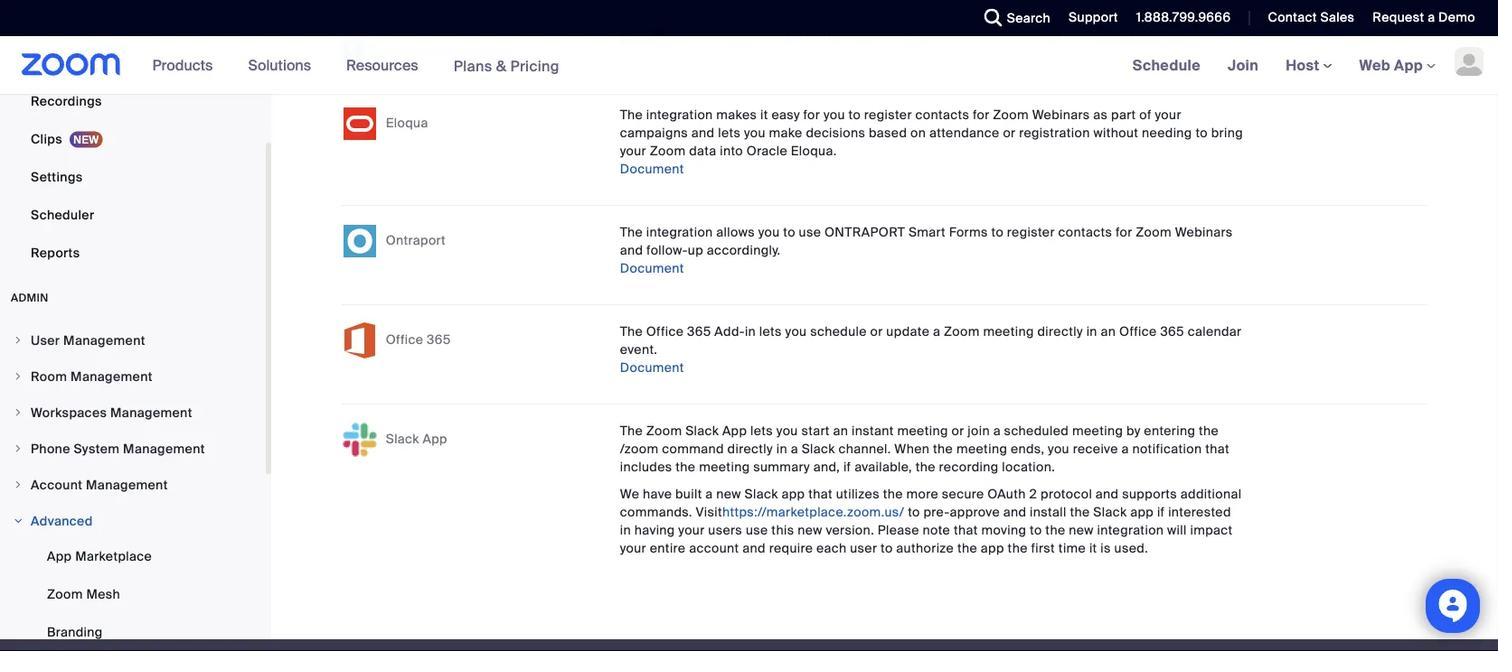 Task type: locate. For each thing, give the bounding box(es) containing it.
and right the protocol
[[1096, 487, 1119, 503]]

right image inside workspaces management menu item
[[13, 408, 24, 419]]

phone system management menu item
[[0, 433, 266, 467]]

2 the from the top
[[620, 224, 643, 241]]

you up "accordingly."
[[758, 224, 780, 241]]

moving
[[981, 523, 1026, 540]]

workspaces
[[31, 405, 107, 422]]

the inside the integration allows you to use ontraport smart forms to register contacts for zoom webinars and follow-up accordingly. document
[[620, 224, 643, 241]]

1 horizontal spatial if
[[1157, 505, 1165, 521]]

a up visit
[[706, 487, 713, 503]]

app down supports
[[1130, 505, 1154, 521]]

https://marketplace.zoom.us/ link
[[722, 505, 905, 521]]

the down when
[[916, 459, 936, 476]]

the down moving
[[1008, 541, 1028, 558]]

2 vertical spatial that
[[954, 523, 978, 540]]

right image left advanced
[[13, 517, 24, 528]]

new up time
[[1069, 523, 1094, 540]]

new up visit
[[716, 487, 741, 503]]

resources
[[346, 56, 418, 75]]

use inside to pre-approve and install the slack app if interested in having your users use this new version. please note that moving to the new integration will impact your entire account and require each user to authorize the app the first time it is used.
[[746, 523, 768, 540]]

register right forms
[[1007, 224, 1055, 241]]

contacts inside the integration makes it easy for you to register contacts for zoom webinars as part of your campaigns and lets you make decisions based on attendance or registration without needing to bring your zoom data into oracle eloqua. document
[[915, 107, 969, 124]]

ontraport image
[[342, 224, 378, 260]]

document link for the integration allows you to use ontraport smart forms to register contacts for zoom webinars and follow-up accordingly. document
[[620, 261, 684, 278]]

office left calendar
[[1119, 324, 1157, 341]]

reports link
[[0, 236, 266, 272]]

0 horizontal spatial use
[[746, 523, 768, 540]]

it
[[760, 107, 768, 124], [1089, 541, 1097, 558]]

1 horizontal spatial directly
[[1038, 324, 1083, 341]]

data
[[689, 143, 717, 160]]

lets up summary
[[751, 423, 773, 440]]

require
[[769, 541, 813, 558]]

reports
[[31, 245, 80, 262]]

1 document from the top
[[620, 162, 684, 178]]

slack right slack image
[[386, 432, 419, 448]]

oauth
[[988, 487, 1026, 503]]

room
[[31, 369, 67, 386]]

microsoft
[[879, 30, 937, 46], [381, 44, 440, 61]]

2 vertical spatial app
[[981, 541, 1004, 558]]

allows
[[716, 224, 755, 241]]

0 horizontal spatial app
[[782, 487, 805, 503]]

1 vertical spatial register
[[1007, 224, 1055, 241]]

0 vertical spatial lets
[[718, 125, 741, 142]]

0 vertical spatial account
[[1012, 30, 1062, 46]]

0 vertical spatial that
[[1205, 441, 1230, 458]]

or left update
[[870, 324, 883, 341]]

document link down follow-
[[620, 261, 684, 278]]

eloqua image
[[342, 106, 378, 143]]

1 vertical spatial use
[[746, 523, 768, 540]]

0 vertical spatial document link
[[620, 162, 684, 178]]

office up event.
[[646, 324, 684, 341]]

1 vertical spatial webinars
[[1175, 224, 1233, 241]]

0 vertical spatial if
[[843, 459, 851, 476]]

1 vertical spatial document
[[620, 261, 684, 278]]

when
[[895, 441, 930, 458]]

0 horizontal spatial register
[[864, 107, 912, 124]]

the inside the integration makes it easy for you to register contacts for zoom webinars as part of your campaigns and lets you make decisions based on attendance or registration without needing to bring your zoom data into oracle eloqua. document
[[620, 107, 643, 124]]

1 vertical spatial lets
[[759, 324, 782, 341]]

the
[[620, 107, 643, 124], [620, 224, 643, 241], [620, 324, 643, 341], [620, 423, 643, 440]]

1 horizontal spatial new
[[798, 523, 823, 540]]

sales
[[1321, 9, 1355, 26]]

1 vertical spatial directly
[[727, 441, 773, 458]]

0 vertical spatial app
[[782, 487, 805, 503]]

1 vertical spatial document link
[[620, 261, 684, 278]]

make
[[769, 125, 803, 142]]

you inside the integration allows you to use ontraport smart forms to register contacts for zoom webinars and follow-up accordingly. document
[[758, 224, 780, 241]]

approve
[[950, 505, 1000, 521]]

2 vertical spatial integration
[[1097, 523, 1164, 540]]

1 horizontal spatial microsoft
[[879, 30, 937, 46]]

0 vertical spatial webinars
[[1032, 107, 1090, 124]]

2 horizontal spatial 365
[[1160, 324, 1184, 341]]

0 vertical spatial directly
[[1038, 324, 1083, 341]]

new
[[716, 487, 741, 503], [798, 523, 823, 540], [1069, 523, 1094, 540]]

demo
[[1439, 9, 1476, 26]]

2 document from the top
[[620, 261, 684, 278]]

right image for user management
[[13, 336, 24, 347]]

easy
[[772, 107, 800, 124]]

we
[[620, 487, 639, 503]]

directly inside the office 365 add-in lets you schedule or update a zoom meeting directly in an office 365 calendar event. document
[[1038, 324, 1083, 341]]

that inside to pre-approve and install the slack app if interested in having your users use this new version. please note that moving to the new integration will impact your entire account and require each user to authorize the app the first time it is used.
[[954, 523, 978, 540]]

document link down campaigns
[[620, 162, 684, 178]]

app up https://marketplace.zoom.us/
[[782, 487, 805, 503]]

document down event.
[[620, 360, 684, 377]]

1 vertical spatial right image
[[13, 481, 24, 492]]

management down room management menu item
[[110, 405, 192, 422]]

you
[[824, 107, 845, 124], [744, 125, 766, 142], [758, 224, 780, 241], [785, 324, 807, 341], [777, 423, 798, 440], [1048, 441, 1070, 458]]

3 right image from the top
[[13, 445, 24, 455]]

management down workspaces management menu item
[[123, 441, 205, 458]]

management down phone system management menu item
[[86, 478, 168, 494]]

lets
[[718, 125, 741, 142], [759, 324, 782, 341], [751, 423, 773, 440]]

1 horizontal spatial register
[[1007, 224, 1055, 241]]

1 horizontal spatial sharepoint
[[941, 30, 1008, 46]]

supports
[[1122, 487, 1177, 503]]

app
[[782, 487, 805, 503], [1130, 505, 1154, 521], [981, 541, 1004, 558]]

1 horizontal spatial it
[[1089, 541, 1097, 558]]

a right update
[[933, 324, 941, 341]]

1 vertical spatial contacts
[[1058, 224, 1112, 241]]

slack up the is
[[1093, 505, 1127, 521]]

right image inside room management menu item
[[13, 372, 24, 383]]

1 the from the top
[[620, 107, 643, 124]]

integration up follow-
[[646, 224, 713, 241]]

you left schedule
[[785, 324, 807, 341]]

zoom mesh link
[[0, 577, 266, 614]]

1 horizontal spatial that
[[954, 523, 978, 540]]

webinars inside the integration makes it easy for you to register contacts for zoom webinars as part of your campaigns and lets you make decisions based on attendance or registration without needing to bring your zoom data into oracle eloqua. document
[[1032, 107, 1090, 124]]

1 right image from the top
[[13, 372, 24, 383]]

2 right image from the top
[[13, 481, 24, 492]]

to
[[710, 30, 723, 46], [849, 107, 861, 124], [1196, 125, 1208, 142], [783, 224, 796, 241], [991, 224, 1004, 241], [908, 505, 920, 521], [1030, 523, 1042, 540], [881, 541, 893, 558]]

or left join
[[952, 423, 964, 440]]

right image left phone
[[13, 445, 24, 455]]

to right forms
[[991, 224, 1004, 241]]

document inside the integration makes it easy for you to register contacts for zoom webinars as part of your campaigns and lets you make decisions based on attendance or registration without needing to bring your zoom data into oracle eloqua. document
[[620, 162, 684, 178]]

0 horizontal spatial users
[[673, 30, 707, 46]]

2 horizontal spatial that
[[1205, 441, 1230, 458]]

directly
[[1038, 324, 1083, 341], [727, 441, 773, 458]]

integration up used. on the bottom right
[[1097, 523, 1164, 540]]

impact
[[1190, 523, 1233, 540]]

1 horizontal spatial webinars
[[1175, 224, 1233, 241]]

the for the integration makes it easy for you to register contacts for zoom webinars as part of your campaigns and lets you make decisions based on attendance or registration without needing to bring your zoom data into oracle eloqua.
[[620, 107, 643, 124]]

lets up into
[[718, 125, 741, 142]]

3 document from the top
[[620, 360, 684, 377]]

365 right office365 icon
[[427, 332, 451, 349]]

integration up campaigns
[[646, 107, 713, 124]]

whiteboards link
[[0, 8, 266, 44]]

webinars
[[1032, 107, 1090, 124], [1175, 224, 1233, 241]]

user management menu item
[[0, 324, 266, 359]]

0 vertical spatial right image
[[13, 372, 24, 383]]

2 document link from the top
[[620, 261, 684, 278]]

from
[[815, 30, 844, 46]]

3 the from the top
[[620, 324, 643, 341]]

or left chat
[[1145, 30, 1157, 46]]

use
[[799, 224, 821, 241], [746, 523, 768, 540]]

document down follow-
[[620, 261, 684, 278]]

1 horizontal spatial 365
[[687, 324, 711, 341]]

1.888.799.9666 button up schedule
[[1123, 0, 1235, 36]]

for inside the integration allows you to use ontraport smart forms to register contacts for zoom webinars and follow-up accordingly. document
[[1116, 224, 1132, 241]]

solutions
[[248, 56, 311, 75]]

right image for phone system management
[[13, 445, 24, 455]]

office right office365 icon
[[386, 332, 423, 349]]

0 horizontal spatial webinars
[[1032, 107, 1090, 124]]

install
[[1030, 505, 1067, 521]]

0 vertical spatial it
[[760, 107, 768, 124]]

have
[[643, 487, 672, 503]]

you up the decisions
[[824, 107, 845, 124]]

slack inside to pre-approve and install the slack app if interested in having your users use this new version. please note that moving to the new integration will impact your entire account and require each user to authorize the app the first time it is used.
[[1093, 505, 1127, 521]]

plans & pricing link
[[454, 56, 560, 75], [454, 56, 560, 75]]

if inside the zoom slack app lets you start an instant meeting or join a scheduled meeting by entering the /zoom command directly in a slack channel. when the meeting ends, you receive a notification that includes the meeting summary and, if available, the recording location.
[[843, 459, 851, 476]]

lets inside the office 365 add-in lets you schedule or update a zoom meeting directly in an office 365 calendar event. document
[[759, 324, 782, 341]]

that inside 'we have built a new slack app that utilizes the more secure oauth 2 protocol and supports additional commands. visit'
[[808, 487, 833, 503]]

that down approve
[[954, 523, 978, 540]]

3 document link from the top
[[620, 360, 684, 377]]

0 horizontal spatial directly
[[727, 441, 773, 458]]

it inside to pre-approve and install the slack app if interested in having your users use this new version. please note that moving to the new integration will impact your entire account and require each user to authorize the app the first time it is used.
[[1089, 541, 1097, 558]]

if down supports
[[1157, 505, 1165, 521]]

follow-
[[647, 242, 688, 259]]

ontraport
[[386, 233, 446, 250]]

on
[[911, 125, 926, 142]]

1 document link from the top
[[620, 162, 684, 178]]

scheduler link
[[0, 198, 266, 234]]

integration inside the integration makes it easy for you to register contacts for zoom webinars as part of your campaigns and lets you make decisions based on attendance or registration without needing to bring your zoom data into oracle eloqua. document
[[646, 107, 713, 124]]

/zoom
[[620, 441, 659, 458]]

users down visit
[[708, 523, 742, 540]]

right image left the account
[[13, 481, 24, 492]]

1 vertical spatial users
[[708, 523, 742, 540]]

right image inside advanced menu item
[[13, 517, 24, 528]]

slack inside 'we have built a new slack app that utilizes the more secure oauth 2 protocol and supports additional commands. visit'
[[745, 487, 778, 503]]

an inside the zoom slack app lets you start an instant meeting or join a scheduled meeting by entering the /zoom command directly in a slack channel. when the meeting ends, you receive a notification that includes the meeting summary and, if available, the recording location.
[[833, 423, 848, 440]]

2
[[1029, 487, 1037, 503]]

contact
[[1268, 9, 1317, 26]]

app down moving
[[981, 541, 1004, 558]]

1 horizontal spatial users
[[708, 523, 742, 540]]

support link
[[1055, 0, 1123, 36], [1069, 9, 1118, 26]]

the inside the office 365 add-in lets you schedule or update a zoom meeting directly in an office 365 calendar event. document
[[620, 324, 643, 341]]

1 vertical spatial it
[[1089, 541, 1097, 558]]

it left easy
[[760, 107, 768, 124]]

use left this
[[746, 523, 768, 540]]

product information navigation
[[139, 36, 573, 95]]

users right enables
[[673, 30, 707, 46]]

that up https://marketplace.zoom.us/
[[808, 487, 833, 503]]

0 horizontal spatial contacts
[[915, 107, 969, 124]]

you inside the office 365 add-in lets you schedule or update a zoom meeting directly in an office 365 calendar event. document
[[785, 324, 807, 341]]

zoom
[[993, 107, 1029, 124], [650, 143, 686, 160], [1136, 224, 1172, 241], [944, 324, 980, 341], [646, 423, 682, 440], [47, 587, 83, 604]]

web app
[[1359, 56, 1423, 75]]

and left require
[[743, 541, 766, 558]]

app inside the zoom slack app lets you start an instant meeting or join a scheduled meeting by entering the /zoom command directly in a slack channel. when the meeting ends, you receive a notification that includes the meeting summary and, if available, the recording location.
[[722, 423, 747, 440]]

a inside the office 365 add-in lets you schedule or update a zoom meeting directly in an office 365 calendar event. document
[[933, 324, 941, 341]]

to left bring
[[1196, 125, 1208, 142]]

it left the is
[[1089, 541, 1097, 558]]

the right entering
[[1199, 423, 1219, 440]]

by
[[1127, 423, 1141, 440]]

scheduler
[[31, 207, 94, 224]]

2 horizontal spatial app
[[1130, 505, 1154, 521]]

0 horizontal spatial if
[[843, 459, 851, 476]]

and left follow-
[[620, 242, 643, 259]]

management inside "menu item"
[[86, 478, 168, 494]]

an inside the office 365 add-in lets you schedule or update a zoom meeting directly in an office 365 calendar event. document
[[1101, 324, 1116, 341]]

right image
[[13, 372, 24, 383], [13, 481, 24, 492], [13, 517, 24, 528]]

1 vertical spatial that
[[808, 487, 833, 503]]

and inside 'we have built a new slack app that utilizes the more secure oauth 2 protocol and supports additional commands. visit'
[[1096, 487, 1119, 503]]

scheduled
[[1004, 423, 1069, 440]]

0 vertical spatial use
[[799, 224, 821, 241]]

integration inside the integration allows you to use ontraport smart forms to register contacts for zoom webinars and follow-up accordingly. document
[[646, 224, 713, 241]]

0 vertical spatial right image
[[13, 336, 24, 347]]

management up room management
[[63, 333, 145, 350]]

slack down summary
[[745, 487, 778, 503]]

document link for the office 365 add-in lets you schedule or update a zoom meeting directly in an office 365 calendar event. document
[[620, 360, 684, 377]]

eloqua.
[[791, 143, 837, 160]]

marketplace
[[75, 549, 152, 566]]

right image inside 'user management' menu item
[[13, 336, 24, 347]]

1 vertical spatial if
[[1157, 505, 1165, 521]]

the down available,
[[883, 487, 903, 503]]

0 vertical spatial an
[[1101, 324, 1116, 341]]

4 the from the top
[[620, 423, 643, 440]]

or right attendance
[[1003, 125, 1016, 142]]

right image
[[13, 336, 24, 347], [13, 408, 24, 419], [13, 445, 24, 455]]

1 vertical spatial right image
[[13, 408, 24, 419]]

2 horizontal spatial for
[[1116, 224, 1132, 241]]

1 vertical spatial app
[[1130, 505, 1154, 521]]

you down scheduled
[[1048, 441, 1070, 458]]

2 vertical spatial right image
[[13, 517, 24, 528]]

lets inside the zoom slack app lets you start an instant meeting or join a scheduled meeting by entering the /zoom command directly in a slack channel. when the meeting ends, you receive a notification that includes the meeting summary and, if available, the recording location.
[[751, 423, 773, 440]]

document down campaigns
[[620, 162, 684, 178]]

app down advanced
[[47, 549, 72, 566]]

0 horizontal spatial it
[[760, 107, 768, 124]]

start
[[801, 423, 830, 440]]

app inside 'we have built a new slack app that utilizes the more secure oauth 2 protocol and supports additional commands. visit'
[[782, 487, 805, 503]]

and down oauth
[[1003, 505, 1027, 521]]

0 horizontal spatial an
[[833, 423, 848, 440]]

and up data
[[692, 125, 715, 142]]

account down search
[[1012, 30, 1062, 46]]

3 right image from the top
[[13, 517, 24, 528]]

protocol
[[1041, 487, 1092, 503]]

registration
[[1019, 125, 1090, 142]]

management for workspaces management
[[110, 405, 192, 422]]

to left 'share'
[[710, 30, 723, 46]]

right image inside account management "menu item"
[[13, 481, 24, 492]]

2 vertical spatial lets
[[751, 423, 773, 440]]

new down https://marketplace.zoom.us/
[[798, 523, 823, 540]]

sharepoint
[[941, 30, 1008, 46], [443, 44, 511, 61]]

0 vertical spatial register
[[864, 107, 912, 124]]

0 vertical spatial contacts
[[915, 107, 969, 124]]

integration inside to pre-approve and install the slack app if interested in having your users use this new version. please note that moving to the new integration will impact your entire account and require each user to authorize the app the first time it is used.
[[1097, 523, 1164, 540]]

app up command
[[722, 423, 747, 440]]

1.888.799.9666 button up chat
[[1136, 9, 1231, 26]]

mesh
[[86, 587, 120, 604]]

office 365
[[386, 332, 451, 349]]

for
[[803, 107, 820, 124], [973, 107, 990, 124], [1116, 224, 1132, 241]]

0 horizontal spatial microsoft
[[381, 44, 440, 61]]

the down the protocol
[[1070, 505, 1090, 521]]

1 horizontal spatial an
[[1101, 324, 1116, 341]]

slack up command
[[685, 423, 719, 440]]

1 right image from the top
[[13, 336, 24, 347]]

365
[[687, 324, 711, 341], [1160, 324, 1184, 341], [427, 332, 451, 349]]

1 vertical spatial an
[[833, 423, 848, 440]]

management
[[63, 333, 145, 350], [71, 369, 153, 386], [110, 405, 192, 422], [123, 441, 205, 458], [86, 478, 168, 494]]

1 horizontal spatial use
[[799, 224, 821, 241]]

app right the web
[[1394, 56, 1423, 75]]

users inside to pre-approve and install the slack app if interested in having your users use this new version. please note that moving to the new integration will impact your entire account and require each user to authorize the app the first time it is used.
[[708, 523, 742, 540]]

the zoom slack app lets you start an instant meeting or join a scheduled meeting by entering the /zoom command directly in a slack channel. when the meeting ends, you receive a notification that includes the meeting summary and, if available, the recording location.
[[620, 423, 1230, 476]]

new inside 'we have built a new slack app that utilizes the more secure oauth 2 protocol and supports additional commands. visit'
[[716, 487, 741, 503]]

room management menu item
[[0, 360, 266, 395]]

forms
[[949, 224, 988, 241]]

management up the workspaces management
[[71, 369, 153, 386]]

0 vertical spatial document
[[620, 162, 684, 178]]

0 vertical spatial integration
[[646, 107, 713, 124]]

integration for up
[[646, 224, 713, 241]]

microsoft right microsoft sharepoint image
[[381, 44, 440, 61]]

your down having
[[620, 541, 646, 558]]

workspaces management
[[31, 405, 192, 422]]

2 vertical spatial document
[[620, 360, 684, 377]]

0 horizontal spatial new
[[716, 487, 741, 503]]

document link down event.
[[620, 360, 684, 377]]

1 vertical spatial integration
[[646, 224, 713, 241]]

used.
[[1114, 541, 1148, 558]]

2 vertical spatial document link
[[620, 360, 684, 377]]

lets right add-
[[759, 324, 782, 341]]

it inside the integration makes it easy for you to register contacts for zoom webinars as part of your campaigns and lets you make decisions based on attendance or registration without needing to bring your zoom data into oracle eloqua. document
[[760, 107, 768, 124]]

1 vertical spatial account
[[689, 541, 739, 558]]

will
[[1167, 523, 1187, 540]]

your up needing
[[1155, 107, 1182, 124]]

a down "support"
[[1080, 30, 1087, 46]]

0 horizontal spatial that
[[808, 487, 833, 503]]

right image for workspaces management
[[13, 408, 24, 419]]

authorize
[[896, 541, 954, 558]]

right image left the room
[[13, 372, 24, 383]]

contact sales
[[1268, 9, 1355, 26]]

share
[[726, 30, 761, 46]]

2 vertical spatial right image
[[13, 445, 24, 455]]

right image inside phone system management menu item
[[13, 445, 24, 455]]

directly inside the zoom slack app lets you start an instant meeting or join a scheduled meeting by entering the /zoom command directly in a slack channel. when the meeting ends, you receive a notification that includes the meeting summary and, if available, the recording location.
[[727, 441, 773, 458]]

solutions button
[[248, 36, 319, 94]]

right image left workspaces
[[13, 408, 24, 419]]

banner
[[0, 36, 1498, 95]]

a inside 'we have built a new slack app that utilizes the more secure oauth 2 protocol and supports additional commands. visit'
[[706, 487, 713, 503]]

2 right image from the top
[[13, 408, 24, 419]]

side navigation navigation
[[0, 0, 271, 652]]

365 left calendar
[[1160, 324, 1184, 341]]

0 horizontal spatial office
[[386, 332, 423, 349]]

right image left user
[[13, 336, 24, 347]]

products
[[152, 56, 213, 75]]

register up "based"
[[864, 107, 912, 124]]

you left start
[[777, 423, 798, 440]]

1 horizontal spatial contacts
[[1058, 224, 1112, 241]]

0 horizontal spatial account
[[689, 541, 739, 558]]



Task type: describe. For each thing, give the bounding box(es) containing it.
or inside the integration makes it easy for you to register contacts for zoom webinars as part of your campaigns and lets you make decisions based on attendance or registration without needing to bring your zoom data into oracle eloqua. document
[[1003, 125, 1016, 142]]

search
[[1007, 9, 1051, 26]]

eloqua
[[386, 115, 428, 132]]

to up the decisions
[[849, 107, 861, 124]]

needing
[[1142, 125, 1192, 142]]

https://marketplace.zoom.us/
[[722, 505, 905, 521]]

advanced menu item
[[0, 505, 266, 540]]

app inside meetings navigation
[[1394, 56, 1423, 75]]

document inside the office 365 add-in lets you schedule or update a zoom meeting directly in an office 365 calendar event. document
[[620, 360, 684, 377]]

includes
[[620, 459, 672, 476]]

0 horizontal spatial for
[[803, 107, 820, 124]]

channel.
[[839, 441, 891, 458]]

a down by
[[1122, 441, 1129, 458]]

settings
[[31, 169, 83, 186]]

right image for room
[[13, 372, 24, 383]]

makes
[[716, 107, 757, 124]]

update
[[886, 324, 930, 341]]

profile picture image
[[1455, 47, 1484, 76]]

zoom logo image
[[22, 53, 121, 76]]

branding
[[47, 625, 103, 642]]

to right allows at the top of page
[[783, 224, 796, 241]]

chat
[[1161, 30, 1188, 46]]

accordingly.
[[707, 242, 781, 259]]

1 horizontal spatial account
[[1012, 30, 1062, 46]]

a right join
[[993, 423, 1001, 440]]

branding link
[[0, 615, 266, 652]]

ontraport
[[825, 224, 905, 241]]

1 horizontal spatial for
[[973, 107, 990, 124]]

command
[[662, 441, 724, 458]]

more
[[906, 487, 939, 503]]

time
[[1059, 541, 1086, 558]]

1.888.799.9666
[[1136, 9, 1231, 26]]

contacts inside the integration allows you to use ontraport smart forms to register contacts for zoom webinars and follow-up accordingly. document
[[1058, 224, 1112, 241]]

commands.
[[620, 505, 692, 521]]

their
[[847, 30, 875, 46]]

web app button
[[1359, 56, 1436, 75]]

to down more
[[908, 505, 920, 521]]

clips
[[31, 131, 62, 148]]

zoom inside the zoom slack app lets you start an instant meeting or join a scheduled meeting by entering the /zoom command directly in a slack channel. when the meeting ends, you receive a notification that includes the meeting summary and, if available, the recording location.
[[646, 423, 682, 440]]

is
[[1101, 541, 1111, 558]]

zoom inside the office 365 add-in lets you schedule or update a zoom meeting directly in an office 365 calendar event. document
[[944, 324, 980, 341]]

workspaces management menu item
[[0, 397, 266, 431]]

that inside the zoom slack app lets you start an instant meeting or join a scheduled meeting by entering the /zoom command directly in a slack channel. when the meeting ends, you receive a notification that includes the meeting summary and, if available, the recording location.
[[1205, 441, 1230, 458]]

pricing
[[510, 56, 560, 75]]

the for the integration allows you to use ontraport smart forms to register contacts for zoom webinars and follow-up accordingly.
[[620, 224, 643, 241]]

slack down start
[[802, 441, 835, 458]]

integration for campaigns
[[646, 107, 713, 124]]

add-
[[715, 324, 745, 341]]

without
[[1094, 125, 1139, 142]]

meeting inside the office 365 add-in lets you schedule or update a zoom meeting directly in an office 365 calendar event. document
[[983, 324, 1034, 341]]

account management
[[31, 478, 168, 494]]

plans
[[454, 56, 492, 75]]

office365 image
[[342, 323, 378, 360]]

user
[[850, 541, 877, 558]]

document link for the integration makes it easy for you to register contacts for zoom webinars as part of your campaigns and lets you make decisions based on attendance or registration without needing to bring your zoom data into oracle eloqua. document
[[620, 162, 684, 178]]

if inside to pre-approve and install the slack app if interested in having your users use this new version. please note that moving to the new integration will impact your entire account and require each user to authorize the app the first time it is used.
[[1157, 505, 1165, 521]]

to up first
[[1030, 523, 1042, 540]]

we have built a new slack app that utilizes the more secure oauth 2 protocol and supports additional commands. visit
[[620, 487, 1242, 521]]

room management
[[31, 369, 153, 386]]

right image for account
[[13, 481, 24, 492]]

a up summary
[[791, 441, 798, 458]]

settings link
[[0, 160, 266, 196]]

join link
[[1214, 36, 1272, 94]]

your down campaigns
[[620, 143, 646, 160]]

the down command
[[676, 459, 696, 476]]

a left demo
[[1428, 9, 1435, 26]]

attendance
[[929, 125, 1000, 142]]

document inside the integration allows you to use ontraport smart forms to register contacts for zoom webinars and follow-up accordingly. document
[[620, 261, 684, 278]]

admin menu menu
[[0, 324, 266, 652]]

schedule
[[1133, 56, 1201, 75]]

in inside to pre-approve and install the slack app if interested in having your users use this new version. please note that moving to the new integration will impact your entire account and require each user to authorize the app the first time it is used.
[[620, 523, 631, 540]]

account
[[31, 478, 83, 494]]

into
[[720, 143, 743, 160]]

advanced menu
[[0, 540, 266, 652]]

app marketplace link
[[0, 540, 266, 576]]

2 horizontal spatial office
[[1119, 324, 1157, 341]]

banner containing products
[[0, 36, 1498, 95]]

entering
[[1144, 423, 1196, 440]]

smart
[[909, 224, 946, 241]]

account management menu item
[[0, 469, 266, 503]]

part
[[1111, 107, 1136, 124]]

built
[[675, 487, 702, 503]]

ends,
[[1011, 441, 1045, 458]]

advanced
[[31, 514, 93, 530]]

or inside the zoom slack app lets you start an instant meeting or join a scheduled meeting by entering the /zoom command directly in a slack channel. when the meeting ends, you receive a notification that includes the meeting summary and, if available, the recording location.
[[952, 423, 964, 440]]

to pre-approve and install the slack app if interested in having your users use this new version. please note that moving to the new integration will impact your entire account and require each user to authorize the app the first time it is used.
[[620, 505, 1233, 558]]

phone
[[31, 441, 70, 458]]

meetings navigation
[[1119, 36, 1498, 95]]

the down approve
[[957, 541, 977, 558]]

app inside advanced menu
[[47, 549, 72, 566]]

webinars inside the integration allows you to use ontraport smart forms to register contacts for zoom webinars and follow-up accordingly. document
[[1175, 224, 1233, 241]]

please
[[878, 523, 919, 540]]

content
[[764, 30, 811, 46]]

bring
[[1211, 125, 1243, 142]]

management for room management
[[71, 369, 153, 386]]

0 horizontal spatial 365
[[427, 332, 451, 349]]

the integration allows you to use ontraport smart forms to register contacts for zoom webinars and follow-up accordingly. document
[[620, 224, 1233, 278]]

user
[[31, 333, 60, 350]]

system
[[74, 441, 120, 458]]

the right when
[[933, 441, 953, 458]]

the inside the zoom slack app lets you start an instant meeting or join a scheduled meeting by entering the /zoom command directly in a slack channel. when the meeting ends, you receive a notification that includes the meeting summary and, if available, the recording location.
[[620, 423, 643, 440]]

host button
[[1286, 56, 1332, 75]]

0 horizontal spatial sharepoint
[[443, 44, 511, 61]]

join
[[1228, 56, 1259, 75]]

each
[[816, 541, 847, 558]]

1 horizontal spatial office
[[646, 324, 684, 341]]

campaigns
[[620, 125, 688, 142]]

1 horizontal spatial app
[[981, 541, 1004, 558]]

clips link
[[0, 122, 266, 158]]

recordings link
[[0, 84, 266, 120]]

instant
[[852, 423, 894, 440]]

web
[[1359, 56, 1391, 75]]

account inside to pre-approve and install the slack app if interested in having your users use this new version. please note that moving to the new integration will impact your entire account and require each user to authorize the app the first time it is used.
[[689, 541, 739, 558]]

notes link
[[0, 46, 266, 82]]

and inside the integration makes it easy for you to register contacts for zoom webinars as part of your campaigns and lets you make decisions based on attendance or registration without needing to bring your zoom data into oracle eloqua. document
[[692, 125, 715, 142]]

or inside the office 365 add-in lets you schedule or update a zoom meeting directly in an office 365 calendar event. document
[[870, 324, 883, 341]]

0 vertical spatial users
[[673, 30, 707, 46]]

the inside 'we have built a new slack app that utilizes the more secure oauth 2 protocol and supports additional commands. visit'
[[883, 487, 903, 503]]

zoom inside advanced menu
[[47, 587, 83, 604]]

and,
[[813, 459, 840, 476]]

slack image
[[342, 423, 378, 459]]

enables users to share content from their microsoft sharepoint account in a meeting or chat
[[620, 30, 1188, 46]]

personal menu menu
[[0, 0, 266, 274]]

the for the office 365 add-in lets you schedule or update a zoom meeting directly in an office 365 calendar event.
[[620, 324, 643, 341]]

2 horizontal spatial new
[[1069, 523, 1094, 540]]

admin
[[11, 292, 49, 306]]

resources button
[[346, 36, 426, 94]]

visit
[[696, 505, 722, 521]]

note
[[923, 523, 950, 540]]

available,
[[855, 459, 912, 476]]

pre-
[[924, 505, 950, 521]]

to down please
[[881, 541, 893, 558]]

calendar
[[1188, 324, 1242, 341]]

register inside the integration makes it easy for you to register contacts for zoom webinars as part of your campaigns and lets you make decisions based on attendance or registration without needing to bring your zoom data into oracle eloqua. document
[[864, 107, 912, 124]]

your down visit
[[678, 523, 705, 540]]

and inside the integration allows you to use ontraport smart forms to register contacts for zoom webinars and follow-up accordingly. document
[[620, 242, 643, 259]]

use inside the integration allows you to use ontraport smart forms to register contacts for zoom webinars and follow-up accordingly. document
[[799, 224, 821, 241]]

you up oracle
[[744, 125, 766, 142]]

microsoft sharepoint image
[[342, 35, 378, 71]]

notification
[[1132, 441, 1202, 458]]

the down install
[[1045, 523, 1066, 540]]

plans & pricing
[[454, 56, 560, 75]]

register inside the integration allows you to use ontraport smart forms to register contacts for zoom webinars and follow-up accordingly. document
[[1007, 224, 1055, 241]]

management for account management
[[86, 478, 168, 494]]

lets inside the integration makes it easy for you to register contacts for zoom webinars as part of your campaigns and lets you make decisions based on attendance or registration without needing to bring your zoom data into oracle eloqua. document
[[718, 125, 741, 142]]

summary
[[753, 459, 810, 476]]

in inside the zoom slack app lets you start an instant meeting or join a scheduled meeting by entering the /zoom command directly in a slack channel. when the meeting ends, you receive a notification that includes the meeting summary and, if available, the recording location.
[[776, 441, 788, 458]]

schedule
[[810, 324, 867, 341]]

support
[[1069, 9, 1118, 26]]

zoom inside the integration allows you to use ontraport smart forms to register contacts for zoom webinars and follow-up accordingly. document
[[1136, 224, 1172, 241]]

management for user management
[[63, 333, 145, 350]]

first
[[1031, 541, 1055, 558]]

schedule link
[[1119, 36, 1214, 94]]

app right slack image
[[423, 432, 448, 448]]



Task type: vqa. For each thing, say whether or not it's contained in the screenshot.
ATTENDANCE on the top of the page
yes



